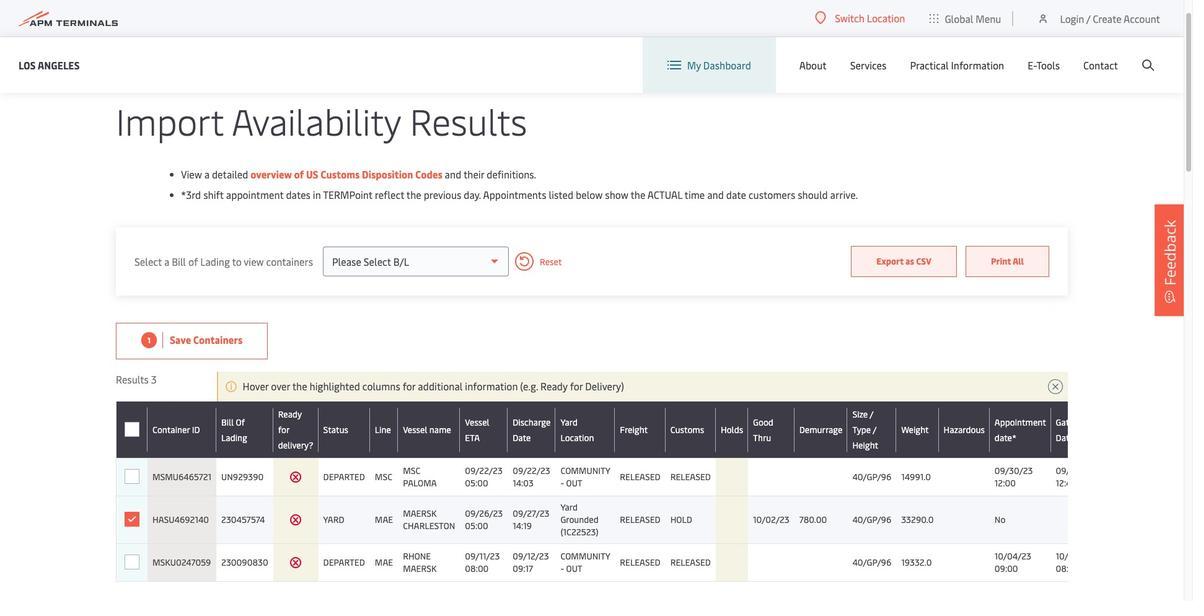 Task type: describe. For each thing, give the bounding box(es) containing it.
holds
[[721, 424, 743, 436]]

for inside ready for delivery?
[[278, 424, 290, 436]]

vessel for name
[[403, 424, 427, 436]]

out for 09/22/23 14:03
[[566, 477, 582, 489]]

of
[[236, 416, 245, 428]]

freight
[[620, 424, 648, 436]]

1 horizontal spatial the
[[406, 188, 421, 201]]

import
[[116, 96, 224, 145]]

services button
[[850, 37, 887, 93]]

e-tools button
[[1028, 37, 1060, 93]]

disposition
[[362, 167, 413, 181]]

login / create account link
[[1037, 0, 1160, 37]]

10/04/23 09:00
[[995, 550, 1031, 575]]

los angeles
[[19, 58, 80, 72]]

type
[[853, 424, 871, 436]]

*3rd shift appointment dates in termpoint reflect the previous day. appointments listed below show the actual time and date customers should arrive.
[[181, 188, 858, 201]]

/ for size
[[870, 408, 874, 420]]

good
[[753, 416, 773, 428]]

40/gp/96 for 19332.0
[[853, 557, 891, 568]]

arrive.
[[830, 188, 858, 201]]

us
[[306, 167, 318, 181]]

- for 09/12/23 09:17
[[561, 563, 564, 575]]

09/12/23
[[513, 550, 549, 562]]

yard for yard location
[[561, 416, 578, 428]]

time
[[685, 188, 705, 201]]

0 horizontal spatial customs
[[321, 167, 360, 181]]

customers
[[749, 188, 795, 201]]

community for 09/22/23
[[561, 465, 610, 477]]

dates
[[286, 188, 311, 201]]

container
[[152, 424, 190, 436]]

09/26/23
[[465, 508, 503, 519]]

bill inside the "bill of lading"
[[221, 416, 234, 428]]

los angeles link
[[19, 57, 80, 73]]

09/11/23 08:00
[[465, 550, 500, 575]]

14:03
[[513, 477, 534, 489]]

reset button
[[509, 252, 562, 271]]

as
[[906, 255, 914, 267]]

save
[[170, 333, 191, 346]]

0 horizontal spatial and
[[445, 167, 461, 181]]

yard
[[323, 514, 344, 526]]

appointment
[[226, 188, 284, 201]]

0 vertical spatial results
[[410, 96, 527, 145]]

hazardous
[[944, 424, 985, 436]]

create
[[1093, 11, 1122, 25]]

2 horizontal spatial the
[[631, 188, 646, 201]]

discharge
[[513, 416, 551, 428]]

date
[[726, 188, 746, 201]]

information
[[951, 58, 1004, 72]]

gate
[[1056, 416, 1074, 428]]

1 horizontal spatial for
[[403, 379, 416, 393]]

availability
[[232, 96, 401, 145]]

1 horizontal spatial customs
[[670, 424, 704, 436]]

print all button
[[966, 246, 1049, 277]]

view
[[244, 254, 264, 268]]

departed for mae
[[323, 557, 365, 568]]

a for select
[[164, 254, 169, 268]]

(e.g.
[[520, 379, 538, 393]]

shift
[[203, 188, 224, 201]]

their
[[464, 167, 484, 181]]

date inside gate out date
[[1056, 432, 1074, 443]]

global
[[945, 11, 973, 25]]

ready for delivery?
[[278, 408, 313, 451]]

maersk charleston
[[403, 508, 455, 532]]

in
[[313, 188, 321, 201]]

230090830
[[221, 557, 268, 568]]

community for 09/12/23
[[561, 550, 610, 562]]

09/26/23 05:00
[[465, 508, 503, 532]]

*3rd
[[181, 188, 201, 201]]

to
[[232, 254, 242, 268]]

- for 09/22/23 14:03
[[561, 477, 564, 489]]

view
[[181, 167, 202, 181]]

rhone maersk
[[403, 550, 437, 575]]

global menu
[[945, 11, 1001, 25]]

vessel name
[[403, 424, 451, 436]]

hover over the highlighted columns for additional information (e.g. ready for delivery)
[[243, 379, 624, 393]]

my dashboard
[[687, 58, 751, 72]]

save containers
[[170, 333, 243, 346]]

10/04/23 08:59
[[1056, 550, 1093, 575]]

09/27/23 14:19
[[513, 508, 549, 532]]

menu
[[976, 11, 1001, 25]]

hasu4692140
[[152, 514, 209, 526]]

container id
[[152, 424, 200, 436]]

export as csv
[[877, 255, 932, 267]]

about
[[799, 58, 827, 72]]

230457574
[[221, 514, 265, 526]]

hold
[[670, 514, 692, 526]]

status
[[323, 424, 348, 436]]

departed for msc
[[323, 471, 365, 483]]

msc for msc paloma
[[403, 465, 420, 477]]

0 vertical spatial of
[[294, 167, 304, 181]]

19332.0
[[901, 557, 932, 568]]

mae for maersk
[[375, 514, 393, 526]]

e-tools
[[1028, 58, 1060, 72]]

780.00
[[799, 514, 827, 526]]

print all
[[991, 255, 1024, 267]]

05:00 for 09/26/23 05:00
[[465, 520, 488, 532]]

vessel for eta
[[465, 416, 489, 428]]

out
[[1076, 416, 1090, 428]]

(1c22523)
[[561, 526, 599, 538]]

1 vertical spatial results
[[116, 373, 149, 386]]

ready inside ready for delivery?
[[278, 408, 302, 420]]

40/gp/96 for 33290.0
[[853, 514, 891, 526]]

yard location
[[561, 416, 594, 443]]

practical
[[910, 58, 949, 72]]



Task type: locate. For each thing, give the bounding box(es) containing it.
0 vertical spatial a
[[204, 167, 210, 181]]

location right switch
[[867, 11, 905, 25]]

40/gp/96 for 14991.0
[[853, 471, 891, 483]]

1 vertical spatial mae
[[375, 557, 393, 568]]

msc inside msc paloma
[[403, 465, 420, 477]]

1 horizontal spatial 09/30/23
[[1056, 465, 1094, 477]]

no
[[995, 514, 1006, 526]]

1 out from the top
[[566, 477, 582, 489]]

mae for rhone
[[375, 557, 393, 568]]

maersk up charleston
[[403, 508, 437, 519]]

date down gate
[[1056, 432, 1074, 443]]

08:00
[[465, 563, 489, 575]]

eta
[[465, 432, 480, 443]]

released
[[620, 471, 661, 483], [670, 471, 711, 483], [620, 514, 661, 526], [620, 557, 661, 568], [670, 557, 711, 568]]

09:00
[[995, 563, 1018, 575]]

10/04/23 for 08:59
[[1056, 550, 1093, 562]]

2 vertical spatial /
[[873, 424, 877, 436]]

1 date from the left
[[513, 432, 531, 443]]

out for 09/12/23 09:17
[[566, 563, 582, 575]]

switch location button
[[815, 11, 905, 25]]

lading down of
[[221, 432, 247, 443]]

0 horizontal spatial of
[[188, 254, 198, 268]]

customs
[[321, 167, 360, 181], [670, 424, 704, 436]]

should
[[798, 188, 828, 201]]

1 vertical spatial /
[[870, 408, 874, 420]]

05:00 inside 09/22/23 05:00
[[465, 477, 488, 489]]

community - out down (1c22523)
[[561, 550, 610, 575]]

1 vertical spatial location
[[561, 432, 594, 443]]

departed
[[323, 471, 365, 483], [323, 557, 365, 568]]

yard inside "yard location"
[[561, 416, 578, 428]]

rhone
[[403, 550, 431, 562]]

2 date from the left
[[1056, 432, 1074, 443]]

- right 09/22/23 14:03 on the left of page
[[561, 477, 564, 489]]

0 horizontal spatial location
[[561, 432, 594, 443]]

codes
[[415, 167, 442, 181]]

40/gp/96 down height
[[853, 471, 891, 483]]

09/30/23 for 12:00
[[995, 465, 1033, 477]]

09/11/23
[[465, 550, 500, 562]]

0 vertical spatial bill
[[172, 254, 186, 268]]

0 horizontal spatial 10/04/23
[[995, 550, 1031, 562]]

1 vertical spatial 05:00
[[465, 520, 488, 532]]

0 vertical spatial maersk
[[403, 508, 437, 519]]

0 vertical spatial out
[[566, 477, 582, 489]]

location for switch
[[867, 11, 905, 25]]

all
[[1013, 255, 1024, 267]]

1 - from the top
[[561, 477, 564, 489]]

maersk inside maersk charleston
[[403, 508, 437, 519]]

1 community from the top
[[561, 465, 610, 477]]

the right the show
[[631, 188, 646, 201]]

of left to
[[188, 254, 198, 268]]

1 vertical spatial out
[[566, 563, 582, 575]]

1 vertical spatial departed
[[323, 557, 365, 568]]

- right 09/12/23 09:17
[[561, 563, 564, 575]]

weight
[[901, 424, 929, 436]]

0 vertical spatial not ready image
[[290, 471, 302, 483]]

account
[[1124, 11, 1160, 25]]

0 vertical spatial yard
[[561, 416, 578, 428]]

1 vertical spatial maersk
[[403, 563, 437, 575]]

0 horizontal spatial msc
[[375, 471, 392, 483]]

vessel eta
[[465, 416, 489, 443]]

3
[[151, 373, 157, 386]]

not ready image
[[290, 471, 302, 483], [290, 514, 302, 526]]

05:00 down 09/26/23
[[465, 520, 488, 532]]

of left us
[[294, 167, 304, 181]]

grounded
[[561, 514, 599, 526]]

09/22/23 for 05:00
[[465, 465, 503, 477]]

released for 09/12/23
[[620, 557, 661, 568]]

1 mae from the top
[[375, 514, 393, 526]]

0 horizontal spatial date
[[513, 432, 531, 443]]

2 community - out from the top
[[561, 550, 610, 575]]

results up 'their'
[[410, 96, 527, 145]]

practical information button
[[910, 37, 1004, 93]]

09/22/23 05:00
[[465, 465, 503, 489]]

0 vertical spatial mae
[[375, 514, 393, 526]]

1 horizontal spatial a
[[204, 167, 210, 181]]

a right the view
[[204, 167, 210, 181]]

msmu6465721
[[152, 471, 211, 483]]

2 departed from the top
[[323, 557, 365, 568]]

results
[[410, 96, 527, 145], [116, 373, 149, 386]]

and
[[445, 167, 461, 181], [707, 188, 724, 201]]

community - out
[[561, 465, 610, 489], [561, 550, 610, 575]]

columns
[[362, 379, 400, 393]]

hover
[[243, 379, 269, 393]]

appointment
[[995, 416, 1046, 428]]

33290.0
[[901, 514, 934, 526]]

1 departed from the top
[[323, 471, 365, 483]]

1 vertical spatial yard
[[561, 501, 578, 513]]

location
[[867, 11, 905, 25], [561, 432, 594, 443]]

05:00 inside the 09/26/23 05:00
[[465, 520, 488, 532]]

2 09/22/23 from the left
[[513, 465, 550, 477]]

results left 3
[[116, 373, 149, 386]]

yard for yard grounded (1c22523)
[[561, 501, 578, 513]]

size / type / height
[[853, 408, 878, 451]]

1 horizontal spatial 10/04/23
[[1056, 550, 1093, 562]]

1 maersk from the top
[[403, 508, 437, 519]]

09/30/23 for 12:47
[[1056, 465, 1094, 477]]

14:19
[[513, 520, 532, 532]]

services
[[850, 58, 887, 72]]

2 05:00 from the top
[[465, 520, 488, 532]]

msc left msc paloma
[[375, 471, 392, 483]]

bill right select
[[172, 254, 186, 268]]

0 vertical spatial location
[[867, 11, 905, 25]]

09/22/23 for 14:03
[[513, 465, 550, 477]]

2 horizontal spatial for
[[570, 379, 583, 393]]

id
[[192, 424, 200, 436]]

select a bill of lading to view containers
[[135, 254, 313, 268]]

2 - from the top
[[561, 563, 564, 575]]

out up yard grounded (1c22523)
[[566, 477, 582, 489]]

location right discharge date
[[561, 432, 594, 443]]

0 vertical spatial ready
[[541, 379, 568, 393]]

and left 'their'
[[445, 167, 461, 181]]

view a detailed overview of us customs disposition codes and their definitions.
[[181, 167, 536, 181]]

below
[[576, 188, 603, 201]]

date
[[513, 432, 531, 443], [1056, 432, 1074, 443]]

2 mae from the top
[[375, 557, 393, 568]]

2 out from the top
[[566, 563, 582, 575]]

-
[[561, 477, 564, 489], [561, 563, 564, 575]]

09/12/23 09:17
[[513, 550, 549, 575]]

a right select
[[164, 254, 169, 268]]

0 vertical spatial /
[[1086, 11, 1091, 25]]

not ready image for departed
[[290, 471, 302, 483]]

1 vertical spatial bill
[[221, 416, 234, 428]]

mae left maersk charleston
[[375, 514, 393, 526]]

yard inside yard grounded (1c22523)
[[561, 501, 578, 513]]

overview of us customs disposition codes link
[[251, 167, 442, 181]]

1 vertical spatial not ready image
[[290, 514, 302, 526]]

09/22/23 up 14:03
[[513, 465, 550, 477]]

/ for login
[[1086, 11, 1091, 25]]

the right "over" at the bottom of page
[[292, 379, 307, 393]]

09/30/23 up 12:00
[[995, 465, 1033, 477]]

and left date
[[707, 188, 724, 201]]

2 vertical spatial 40/gp/96
[[853, 557, 891, 568]]

lading
[[200, 254, 230, 268], [221, 432, 247, 443]]

1 horizontal spatial vessel
[[465, 416, 489, 428]]

0 horizontal spatial for
[[278, 424, 290, 436]]

community
[[561, 465, 610, 477], [561, 550, 610, 562]]

2 10/04/23 from the left
[[1056, 550, 1093, 562]]

select
[[135, 254, 162, 268]]

msc up the paloma
[[403, 465, 420, 477]]

msku0247059
[[152, 557, 211, 568]]

delivery)
[[585, 379, 624, 393]]

mae left rhone
[[375, 557, 393, 568]]

previous
[[424, 188, 461, 201]]

thru
[[753, 432, 771, 443]]

community down (1c22523)
[[561, 550, 610, 562]]

1 horizontal spatial of
[[294, 167, 304, 181]]

10/04/23 up 09:00
[[995, 550, 1031, 562]]

customs left holds
[[670, 424, 704, 436]]

09:17
[[513, 563, 533, 575]]

0 horizontal spatial results
[[116, 373, 149, 386]]

0 horizontal spatial a
[[164, 254, 169, 268]]

maersk down rhone
[[403, 563, 437, 575]]

charleston
[[403, 520, 455, 532]]

0 vertical spatial community - out
[[561, 465, 610, 489]]

2 community from the top
[[561, 550, 610, 562]]

yard right discharge
[[561, 416, 578, 428]]

1 vertical spatial community - out
[[561, 550, 610, 575]]

reset
[[540, 256, 562, 267]]

09/30/23 up '12:47'
[[1056, 465, 1094, 477]]

yard up "grounded"
[[561, 501, 578, 513]]

1 horizontal spatial msc
[[403, 465, 420, 477]]

location for yard
[[561, 432, 594, 443]]

un929390
[[221, 471, 264, 483]]

discharge date
[[513, 416, 551, 443]]

name
[[429, 424, 451, 436]]

customs up termpoint
[[321, 167, 360, 181]]

yard grounded (1c22523)
[[561, 501, 599, 538]]

date down discharge
[[513, 432, 531, 443]]

0 horizontal spatial the
[[292, 379, 307, 393]]

09/22/23 down eta
[[465, 465, 503, 477]]

05:00 up 09/26/23
[[465, 477, 488, 489]]

1 vertical spatial a
[[164, 254, 169, 268]]

1 vertical spatial 40/gp/96
[[853, 514, 891, 526]]

0 horizontal spatial 09/30/23
[[995, 465, 1033, 477]]

released for 09/22/23
[[620, 471, 661, 483]]

0 vertical spatial community
[[561, 465, 610, 477]]

departed up the yard
[[323, 471, 365, 483]]

1 not ready image from the top
[[290, 471, 302, 483]]

a for view
[[204, 167, 210, 181]]

community - out for 09/22/23
[[561, 465, 610, 489]]

0 vertical spatial and
[[445, 167, 461, 181]]

None checkbox
[[124, 422, 139, 437], [124, 469, 139, 484], [125, 470, 139, 485], [124, 512, 139, 527], [125, 513, 139, 527], [125, 555, 139, 570], [124, 422, 139, 437], [124, 469, 139, 484], [125, 470, 139, 485], [124, 512, 139, 527], [125, 513, 139, 527], [125, 555, 139, 570]]

14991.0
[[901, 471, 931, 483]]

1 40/gp/96 from the top
[[853, 471, 891, 483]]

released for 09/27/23
[[620, 514, 661, 526]]

date inside discharge date
[[513, 432, 531, 443]]

out down (1c22523)
[[566, 563, 582, 575]]

export as csv button
[[851, 246, 957, 277]]

1 10/04/23 from the left
[[995, 550, 1031, 562]]

09/27/23
[[513, 508, 549, 519]]

the right the reflect at the top left of the page
[[406, 188, 421, 201]]

0 vertical spatial 40/gp/96
[[853, 471, 891, 483]]

0 vertical spatial customs
[[321, 167, 360, 181]]

0 vertical spatial -
[[561, 477, 564, 489]]

for left delivery)
[[570, 379, 583, 393]]

vessel up eta
[[465, 416, 489, 428]]

1 09/30/23 from the left
[[995, 465, 1033, 477]]

1 vertical spatial customs
[[670, 424, 704, 436]]

0 horizontal spatial ready
[[278, 408, 302, 420]]

0 vertical spatial lading
[[200, 254, 230, 268]]

None checkbox
[[124, 422, 139, 437], [124, 555, 139, 570], [124, 422, 139, 437], [124, 555, 139, 570]]

lading left to
[[200, 254, 230, 268]]

1 vertical spatial -
[[561, 563, 564, 575]]

12:00
[[995, 477, 1016, 489]]

1 05:00 from the top
[[465, 477, 488, 489]]

about button
[[799, 37, 827, 93]]

1 horizontal spatial bill
[[221, 416, 234, 428]]

2 maersk from the top
[[403, 563, 437, 575]]

1 09/22/23 from the left
[[465, 465, 503, 477]]

0 horizontal spatial bill
[[172, 254, 186, 268]]

community down "yard location"
[[561, 465, 610, 477]]

10/04/23 up 08:59
[[1056, 550, 1093, 562]]

global menu button
[[918, 0, 1014, 37]]

12:47
[[1056, 477, 1076, 489]]

bill left of
[[221, 416, 234, 428]]

not ready image
[[290, 557, 302, 569]]

1 horizontal spatial ready
[[541, 379, 568, 393]]

not ready image left the yard
[[290, 514, 302, 526]]

login / create account
[[1060, 11, 1160, 25]]

0 horizontal spatial vessel
[[403, 424, 427, 436]]

1 vertical spatial and
[[707, 188, 724, 201]]

1 vertical spatial of
[[188, 254, 198, 268]]

community - out up yard grounded (1c22523)
[[561, 465, 610, 489]]

departed down the yard
[[323, 557, 365, 568]]

10/04/23 for 09:00
[[995, 550, 1031, 562]]

40/gp/96 left 33290.0 in the right bottom of the page
[[853, 514, 891, 526]]

2 09/30/23 from the left
[[1056, 465, 1094, 477]]

1 community - out from the top
[[561, 465, 610, 489]]

community - out for 09/12/23
[[561, 550, 610, 575]]

2 40/gp/96 from the top
[[853, 514, 891, 526]]

height
[[853, 439, 878, 451]]

0 vertical spatial departed
[[323, 471, 365, 483]]

over
[[271, 379, 290, 393]]

ready right (e.g.
[[541, 379, 568, 393]]

1 horizontal spatial and
[[707, 188, 724, 201]]

1 horizontal spatial results
[[410, 96, 527, 145]]

1 vertical spatial community
[[561, 550, 610, 562]]

1 yard from the top
[[561, 416, 578, 428]]

the
[[406, 188, 421, 201], [631, 188, 646, 201], [292, 379, 307, 393]]

1
[[147, 335, 151, 345]]

/ right login
[[1086, 11, 1091, 25]]

switch location
[[835, 11, 905, 25]]

csv
[[916, 255, 932, 267]]

containers
[[193, 333, 243, 346]]

0 vertical spatial 05:00
[[465, 477, 488, 489]]

2 yard from the top
[[561, 501, 578, 513]]

ready down "over" at the bottom of page
[[278, 408, 302, 420]]

not ready image down delivery?
[[290, 471, 302, 483]]

for right columns
[[403, 379, 416, 393]]

not ready image for yard
[[290, 514, 302, 526]]

1 horizontal spatial date
[[1056, 432, 1074, 443]]

1 vertical spatial lading
[[221, 432, 247, 443]]

for up delivery?
[[278, 424, 290, 436]]

good thru
[[753, 416, 773, 443]]

msc for msc
[[375, 471, 392, 483]]

bill of lading
[[221, 416, 247, 443]]

highlighted
[[310, 379, 360, 393]]

1 vertical spatial ready
[[278, 408, 302, 420]]

/ right type
[[873, 424, 877, 436]]

bill
[[172, 254, 186, 268], [221, 416, 234, 428]]

1 horizontal spatial 09/22/23
[[513, 465, 550, 477]]

practical information
[[910, 58, 1004, 72]]

vessel left name
[[403, 424, 427, 436]]

40/gp/96 left 19332.0
[[853, 557, 891, 568]]

05:00 for 09/22/23 05:00
[[465, 477, 488, 489]]

/ right "size"
[[870, 408, 874, 420]]

2 not ready image from the top
[[290, 514, 302, 526]]

09/30/23
[[995, 465, 1033, 477], [1056, 465, 1094, 477]]

0 horizontal spatial 09/22/23
[[465, 465, 503, 477]]

05:00
[[465, 477, 488, 489], [465, 520, 488, 532]]

1 horizontal spatial location
[[867, 11, 905, 25]]

print
[[991, 255, 1011, 267]]

3 40/gp/96 from the top
[[853, 557, 891, 568]]



Task type: vqa. For each thing, say whether or not it's contained in the screenshot.
DEMURRAGE
yes



